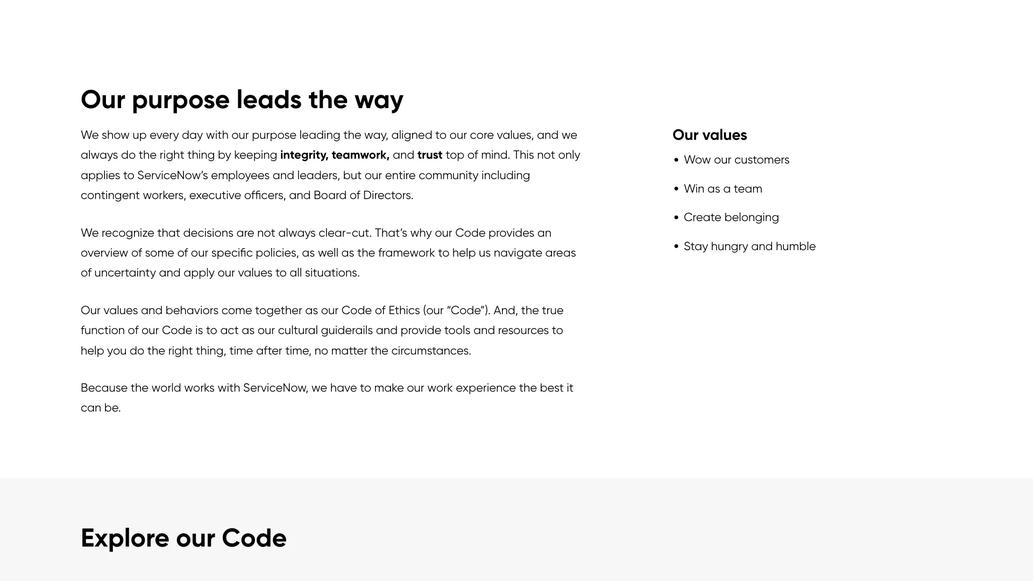 Task type: locate. For each thing, give the bounding box(es) containing it.
top of mind. this not only applies to servicenow's employees and leaders, but our entire community including contingent workers, executive officers, and board of directors.
[[81, 148, 580, 202]]

help inside we recognize that decisions are not always clear-cut. that's why our code provides an overview of some of our specific policies, as well as the framework to help us navigate areas of uncertainty and apply our values to all situations.
[[452, 246, 476, 260]]

servicenow,
[[243, 381, 308, 395]]

and up entire on the left top
[[393, 148, 414, 162]]

always inside we recognize that decisions are not always clear-cut. that's why our code provides an overview of some of our specific policies, as well as the framework to help us navigate areas of uncertainty and apply our values to all situations.
[[278, 225, 316, 240]]

values inside we recognize that decisions are not always clear-cut. that's why our code provides an overview of some of our specific policies, as well as the framework to help us navigate areas of uncertainty and apply our values to all situations.
[[238, 266, 272, 280]]

as left a
[[707, 181, 720, 196]]

workers,
[[143, 188, 186, 202]]

to up contingent
[[123, 168, 134, 182]]

help left "us"
[[452, 246, 476, 260]]

always inside we show up every day with our purpose leading the way, aligned to our core values, and we always do the right thing by keeping
[[81, 148, 118, 162]]

right left thing,
[[168, 343, 193, 357]]

together
[[255, 303, 302, 317]]

thing
[[187, 148, 215, 162]]

of
[[467, 148, 478, 162], [350, 188, 360, 202], [131, 246, 142, 260], [177, 246, 188, 260], [81, 266, 91, 280], [375, 303, 386, 317], [128, 323, 139, 337]]

right up 'servicenow's'
[[160, 148, 184, 162]]

act
[[220, 323, 239, 337]]

to right the have
[[360, 381, 371, 395]]

1 horizontal spatial help
[[452, 246, 476, 260]]

our inside our values and behaviors come together as our code of ethics (our "code"). and, the true function of our code is to act as our cultural guiderails and provide tools and resources to help you do the right thing, time after time, no matter the circumstances.
[[81, 303, 101, 317]]

why
[[410, 225, 432, 240]]

always up the policies,
[[278, 225, 316, 240]]

not right the this
[[537, 148, 555, 162]]

code
[[455, 225, 486, 240], [342, 303, 372, 317], [162, 323, 192, 337], [222, 522, 287, 554]]

values up wow our customers
[[702, 125, 747, 144]]

matter
[[331, 343, 368, 357]]

our up show
[[81, 83, 125, 116]]

have
[[330, 381, 357, 395]]

0 vertical spatial right
[[160, 148, 184, 162]]

entire
[[385, 168, 416, 182]]

purpose up keeping
[[252, 128, 296, 142]]

policies,
[[256, 246, 299, 260]]

0 vertical spatial we
[[562, 128, 577, 142]]

ethics
[[389, 303, 420, 317]]

always up applies
[[81, 148, 118, 162]]

come
[[222, 303, 252, 317]]

to left all
[[275, 266, 287, 280]]

overview
[[81, 246, 128, 260]]

1 vertical spatial do
[[130, 343, 144, 357]]

0 horizontal spatial purpose
[[132, 83, 230, 116]]

1 vertical spatial always
[[278, 225, 316, 240]]

do right you
[[130, 343, 144, 357]]

to up trust on the left top of the page
[[435, 128, 447, 142]]

1 horizontal spatial values
[[238, 266, 272, 280]]

us
[[479, 246, 491, 260]]

the inside we recognize that decisions are not always clear-cut. that's why our code provides an overview of some of our specific policies, as well as the framework to help us navigate areas of uncertainty and apply our values to all situations.
[[357, 246, 375, 260]]

works
[[184, 381, 215, 395]]

our up the wow
[[673, 125, 699, 144]]

we for we show up every day with our purpose leading the way, aligned to our core values, and we always do the right thing by keeping
[[81, 128, 99, 142]]

1 horizontal spatial purpose
[[252, 128, 296, 142]]

1 vertical spatial we
[[81, 225, 99, 240]]

help inside our values and behaviors come together as our code of ethics (our "code"). and, the true function of our code is to act as our cultural guiderails and provide tools and resources to help you do the right thing, time after time, no matter the circumstances.
[[81, 343, 104, 357]]

of down but
[[350, 188, 360, 202]]

the up "resources"
[[521, 303, 539, 317]]

servicenow's
[[137, 168, 208, 182]]

do
[[121, 148, 136, 162], [130, 343, 144, 357]]

2 we from the top
[[81, 225, 99, 240]]

1 horizontal spatial always
[[278, 225, 316, 240]]

to right the is
[[206, 323, 217, 337]]

navigate
[[494, 246, 542, 260]]

and up only
[[537, 128, 559, 142]]

and down leaders,
[[289, 188, 311, 202]]

right
[[160, 148, 184, 162], [168, 343, 193, 357]]

are
[[236, 225, 254, 240]]

0 horizontal spatial values
[[104, 303, 138, 317]]

0 vertical spatial not
[[537, 148, 555, 162]]

cultural
[[278, 323, 318, 337]]

values up function
[[104, 303, 138, 317]]

with
[[206, 128, 229, 142], [218, 381, 240, 395]]

0 vertical spatial we
[[81, 128, 99, 142]]

values down the policies,
[[238, 266, 272, 280]]

our inside top of mind. this not only applies to servicenow's employees and leaders, but our entire community including contingent workers, executive officers, and board of directors.
[[365, 168, 382, 182]]

directors.
[[363, 188, 414, 202]]

help
[[452, 246, 476, 260], [81, 343, 104, 357]]

our purpose leads the way
[[81, 83, 404, 116]]

values
[[702, 125, 747, 144], [238, 266, 272, 280], [104, 303, 138, 317]]

day
[[182, 128, 203, 142]]

1 vertical spatial purpose
[[252, 128, 296, 142]]

true
[[542, 303, 564, 317]]

1 vertical spatial with
[[218, 381, 240, 395]]

only
[[558, 148, 580, 162]]

help down function
[[81, 343, 104, 357]]

areas
[[545, 246, 576, 260]]

our up function
[[81, 303, 101, 317]]

we left show
[[81, 128, 99, 142]]

our
[[81, 83, 125, 116], [673, 125, 699, 144], [81, 303, 101, 317]]

1 vertical spatial we
[[311, 381, 327, 395]]

and down some
[[159, 266, 181, 280]]

thing,
[[196, 343, 226, 357]]

and down ethics
[[376, 323, 398, 337]]

framework
[[378, 246, 435, 260]]

do down the up
[[121, 148, 136, 162]]

core
[[470, 128, 494, 142]]

values inside our values and behaviors come together as our code of ethics (our "code"). and, the true function of our code is to act as our cultural guiderails and provide tools and resources to help you do the right thing, time after time, no matter the circumstances.
[[104, 303, 138, 317]]

purpose
[[132, 83, 230, 116], [252, 128, 296, 142]]

0 vertical spatial purpose
[[132, 83, 230, 116]]

the up world
[[147, 343, 165, 357]]

we inside we show up every day with our purpose leading the way, aligned to our core values, and we always do the right thing by keeping
[[81, 128, 99, 142]]

of left ethics
[[375, 303, 386, 317]]

1 we from the top
[[81, 128, 99, 142]]

0 vertical spatial always
[[81, 148, 118, 162]]

to inside we show up every day with our purpose leading the way, aligned to our core values, and we always do the right thing by keeping
[[435, 128, 447, 142]]

and left the behaviors
[[141, 303, 163, 317]]

uncertainty
[[94, 266, 156, 280]]

always
[[81, 148, 118, 162], [278, 225, 316, 240]]

0 horizontal spatial we
[[311, 381, 327, 395]]

employees
[[211, 168, 270, 182]]

and inside we show up every day with our purpose leading the way, aligned to our core values, and we always do the right thing by keeping
[[537, 128, 559, 142]]

as left well
[[302, 246, 315, 260]]

integrity, teamwork, and trust
[[280, 148, 443, 162]]

1 vertical spatial not
[[257, 225, 275, 240]]

0 horizontal spatial always
[[81, 148, 118, 162]]

right inside our values and behaviors come together as our code of ethics (our "code"). and, the true function of our code is to act as our cultural guiderails and provide tools and resources to help you do the right thing, time after time, no matter the circumstances.
[[168, 343, 193, 357]]

the down cut.
[[357, 246, 375, 260]]

and up officers,
[[273, 168, 294, 182]]

with up by
[[206, 128, 229, 142]]

an
[[537, 225, 552, 240]]

1 horizontal spatial not
[[537, 148, 555, 162]]

we inside we recognize that decisions are not always clear-cut. that's why our code provides an overview of some of our specific policies, as well as the framework to help us navigate areas of uncertainty and apply our values to all situations.
[[81, 225, 99, 240]]

with right works
[[218, 381, 240, 395]]

0 horizontal spatial help
[[81, 343, 104, 357]]

0 vertical spatial with
[[206, 128, 229, 142]]

every
[[150, 128, 179, 142]]

2 vertical spatial values
[[104, 303, 138, 317]]

tools
[[444, 323, 471, 337]]

as
[[707, 181, 720, 196], [302, 246, 315, 260], [341, 246, 354, 260], [305, 303, 318, 317], [242, 323, 255, 337]]

we
[[81, 128, 99, 142], [81, 225, 99, 240]]

not
[[537, 148, 555, 162], [257, 225, 275, 240]]

0 vertical spatial do
[[121, 148, 136, 162]]

to
[[435, 128, 447, 142], [123, 168, 134, 182], [438, 246, 449, 260], [275, 266, 287, 280], [206, 323, 217, 337], [552, 323, 563, 337], [360, 381, 371, 395]]

decisions
[[183, 225, 234, 240]]

1 vertical spatial values
[[238, 266, 272, 280]]

our inside because the world works with servicenow, we have to make our work experience the best it can be.
[[407, 381, 424, 395]]

"code").
[[447, 303, 491, 317]]

situations.
[[305, 266, 360, 280]]

work
[[427, 381, 453, 395]]

the left world
[[131, 381, 149, 395]]

1 horizontal spatial we
[[562, 128, 577, 142]]

no
[[314, 343, 328, 357]]

we up overview on the left top
[[81, 225, 99, 240]]

we up only
[[562, 128, 577, 142]]

0 vertical spatial our
[[81, 83, 125, 116]]

we show up every day with our purpose leading the way, aligned to our core values, and we always do the right thing by keeping
[[81, 128, 577, 162]]

you
[[107, 343, 127, 357]]

2 horizontal spatial values
[[702, 125, 747, 144]]

purpose up day
[[132, 83, 230, 116]]

1 vertical spatial help
[[81, 343, 104, 357]]

not right are
[[257, 225, 275, 240]]

0 vertical spatial help
[[452, 246, 476, 260]]

0 horizontal spatial not
[[257, 225, 275, 240]]

1 vertical spatial right
[[168, 343, 193, 357]]

this
[[513, 148, 534, 162]]

1 vertical spatial our
[[673, 125, 699, 144]]

world
[[152, 381, 181, 395]]

we left the have
[[311, 381, 327, 395]]

0 vertical spatial values
[[702, 125, 747, 144]]

and,
[[494, 303, 518, 317]]

2 vertical spatial our
[[81, 303, 101, 317]]

because
[[81, 381, 128, 395]]

the
[[308, 83, 348, 116], [343, 128, 361, 142], [139, 148, 157, 162], [357, 246, 375, 260], [521, 303, 539, 317], [147, 343, 165, 357], [370, 343, 388, 357], [131, 381, 149, 395], [519, 381, 537, 395]]



Task type: describe. For each thing, give the bounding box(es) containing it.
executive
[[189, 188, 241, 202]]

and down belonging
[[751, 239, 773, 253]]

as right well
[[341, 246, 354, 260]]

function
[[81, 323, 125, 337]]

cut.
[[352, 225, 372, 240]]

we for we recognize that decisions are not always clear-cut. that's why our code provides an overview of some of our specific policies, as well as the framework to help us navigate areas of uncertainty and apply our values to all situations.
[[81, 225, 99, 240]]

we recognize that decisions are not always clear-cut. that's why our code provides an overview of some of our specific policies, as well as the framework to help us navigate areas of uncertainty and apply our values to all situations.
[[81, 225, 576, 280]]

as right act
[[242, 323, 255, 337]]

stay
[[684, 239, 708, 253]]

keeping
[[234, 148, 277, 162]]

of right top
[[467, 148, 478, 162]]

as up "cultural" on the bottom left of page
[[305, 303, 318, 317]]

is
[[195, 323, 203, 337]]

all
[[290, 266, 302, 280]]

wow
[[684, 153, 711, 167]]

create
[[684, 210, 721, 224]]

leaders,
[[297, 168, 340, 182]]

the left the best
[[519, 381, 537, 395]]

we inside because the world works with servicenow, we have to make our work experience the best it can be.
[[311, 381, 327, 395]]

a
[[723, 181, 731, 196]]

clear-
[[319, 225, 352, 240]]

customers
[[734, 153, 790, 167]]

of down recognize
[[131, 246, 142, 260]]

our values
[[673, 125, 747, 144]]

best
[[540, 381, 564, 395]]

belonging
[[724, 210, 779, 224]]

recognize
[[102, 225, 154, 240]]

because the world works with servicenow, we have to make our work experience the best it can be.
[[81, 381, 574, 415]]

(our
[[423, 303, 444, 317]]

it
[[567, 381, 574, 395]]

we inside we show up every day with our purpose leading the way, aligned to our core values, and we always do the right thing by keeping
[[562, 128, 577, 142]]

our values and behaviors come together as our code of ethics (our "code"). and, the true function of our code is to act as our cultural guiderails and provide tools and resources to help you do the right thing, time after time, no matter the circumstances.
[[81, 303, 564, 357]]

leads
[[236, 83, 302, 116]]

can
[[81, 401, 101, 415]]

including
[[482, 168, 530, 182]]

be.
[[104, 401, 121, 415]]

time,
[[285, 343, 311, 357]]

of right function
[[128, 323, 139, 337]]

wow our customers
[[684, 153, 790, 167]]

to down true
[[552, 323, 563, 337]]

the right matter
[[370, 343, 388, 357]]

to inside top of mind. this not only applies to servicenow's employees and leaders, but our entire community including contingent workers, executive officers, and board of directors.
[[123, 168, 134, 182]]

trust
[[417, 148, 443, 162]]

team
[[734, 181, 762, 196]]

the up teamwork,
[[343, 128, 361, 142]]

not inside top of mind. this not only applies to servicenow's employees and leaders, but our entire community including contingent workers, executive officers, and board of directors.
[[537, 148, 555, 162]]

up
[[133, 128, 147, 142]]

community
[[419, 168, 479, 182]]

integrity,
[[280, 148, 329, 162]]

and inside integrity, teamwork, and trust
[[393, 148, 414, 162]]

explore our code
[[81, 522, 287, 554]]

do inside we show up every day with our purpose leading the way, aligned to our core values, and we always do the right thing by keeping
[[121, 148, 136, 162]]

make
[[374, 381, 404, 395]]

create belonging
[[684, 210, 779, 224]]

our for our values and behaviors come together as our code of ethics (our "code"). and, the true function of our code is to act as our cultural guiderails and provide tools and resources to help you do the right thing, time after time, no matter the circumstances.
[[81, 303, 101, 317]]

stay hungry and humble
[[684, 239, 816, 253]]

some
[[145, 246, 174, 260]]

our for our purpose leads the way
[[81, 83, 125, 116]]

code inside we recognize that decisions are not always clear-cut. that's why our code provides an overview of some of our specific policies, as well as the framework to help us navigate areas of uncertainty and apply our values to all situations.
[[455, 225, 486, 240]]

resources
[[498, 323, 549, 337]]

purpose inside we show up every day with our purpose leading the way, aligned to our core values, and we always do the right thing by keeping
[[252, 128, 296, 142]]

well
[[318, 246, 338, 260]]

values for our values
[[702, 125, 747, 144]]

to inside because the world works with servicenow, we have to make our work experience the best it can be.
[[360, 381, 371, 395]]

provides
[[489, 225, 534, 240]]

mind.
[[481, 148, 510, 162]]

apply
[[184, 266, 215, 280]]

our for our values
[[673, 125, 699, 144]]

that
[[157, 225, 180, 240]]

values for our values and behaviors come together as our code of ethics (our "code"). and, the true function of our code is to act as our cultural guiderails and provide tools and resources to help you do the right thing, time after time, no matter the circumstances.
[[104, 303, 138, 317]]

aligned
[[391, 128, 432, 142]]

guiderails
[[321, 323, 373, 337]]

and down the ""code")."
[[473, 323, 495, 337]]

applies
[[81, 168, 120, 182]]

of down overview on the left top
[[81, 266, 91, 280]]

but
[[343, 168, 362, 182]]

board
[[314, 188, 347, 202]]

and inside we recognize that decisions are not always clear-cut. that's why our code provides an overview of some of our specific policies, as well as the framework to help us navigate areas of uncertainty and apply our values to all situations.
[[159, 266, 181, 280]]

win as a team
[[684, 181, 762, 196]]

time
[[229, 343, 253, 357]]

of right some
[[177, 246, 188, 260]]

after
[[256, 343, 282, 357]]

not inside we recognize that decisions are not always clear-cut. that's why our code provides an overview of some of our specific policies, as well as the framework to help us navigate areas of uncertainty and apply our values to all situations.
[[257, 225, 275, 240]]

provide
[[401, 323, 441, 337]]

humble
[[776, 239, 816, 253]]

to right framework
[[438, 246, 449, 260]]

circumstances.
[[391, 343, 471, 357]]

with inside we show up every day with our purpose leading the way, aligned to our core values, and we always do the right thing by keeping
[[206, 128, 229, 142]]

behaviors
[[166, 303, 219, 317]]

the up "leading"
[[308, 83, 348, 116]]

values,
[[497, 128, 534, 142]]

way
[[354, 83, 404, 116]]

the down the up
[[139, 148, 157, 162]]

win
[[684, 181, 704, 196]]

leading
[[299, 128, 340, 142]]

contingent
[[81, 188, 140, 202]]

right inside we show up every day with our purpose leading the way, aligned to our core values, and we always do the right thing by keeping
[[160, 148, 184, 162]]

top
[[446, 148, 464, 162]]

hungry
[[711, 239, 748, 253]]

explore
[[81, 522, 170, 554]]

with inside because the world works with servicenow, we have to make our work experience the best it can be.
[[218, 381, 240, 395]]

show
[[102, 128, 130, 142]]

officers,
[[244, 188, 286, 202]]

do inside our values and behaviors come together as our code of ethics (our "code"). and, the true function of our code is to act as our cultural guiderails and provide tools and resources to help you do the right thing, time after time, no matter the circumstances.
[[130, 343, 144, 357]]

by
[[218, 148, 231, 162]]

specific
[[211, 246, 253, 260]]



Task type: vqa. For each thing, say whether or not it's contained in the screenshot.
Platform on the left of page
no



